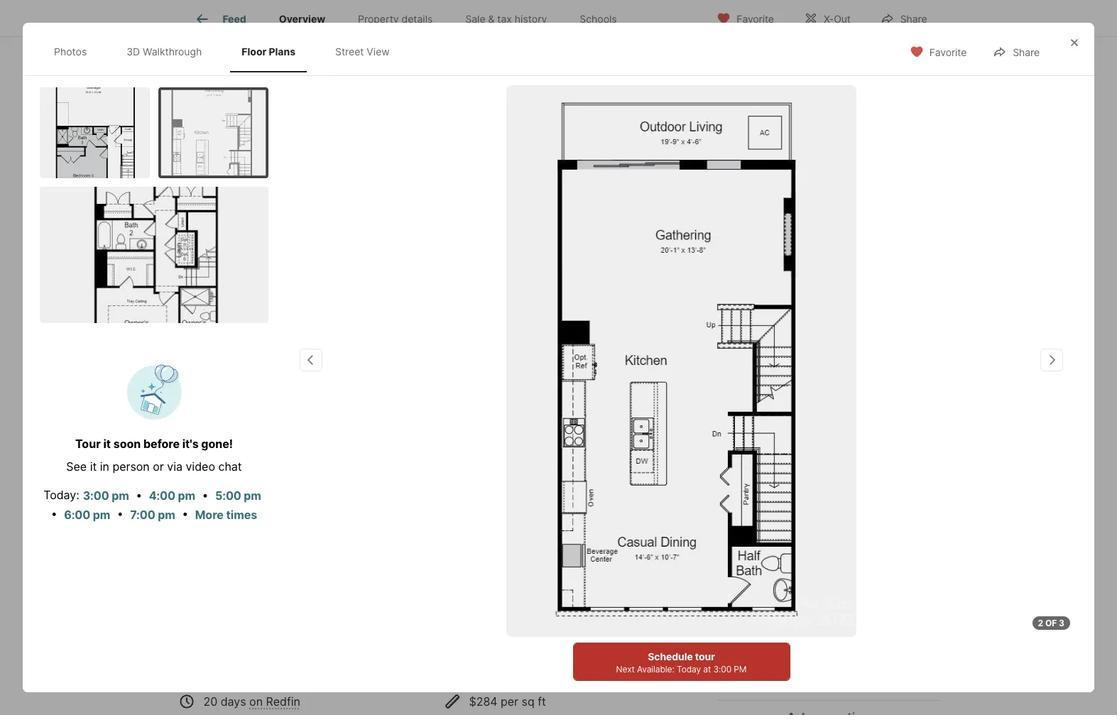 Task type: describe. For each thing, give the bounding box(es) containing it.
accessed
[[610, 621, 661, 635]]

1 horizontal spatial large
[[661, 638, 687, 652]]

map entry image
[[601, 410, 695, 504]]

person inside dialog
[[113, 459, 150, 474]]

home
[[815, 410, 859, 429]]

3d walkthrough inside button
[[221, 361, 299, 373]]

1 horizontal spatial and
[[583, 655, 603, 669]]

1 horizontal spatial room
[[233, 655, 260, 669]]

&
[[488, 13, 495, 25]]

schools
[[580, 13, 617, 25]]

townhome!
[[327, 621, 387, 635]]

favorite button for x-out
[[705, 3, 786, 32]]

a down the ground on the bottom of page
[[404, 638, 410, 652]]

1 horizontal spatial share button
[[981, 37, 1052, 66]]

representative
[[269, 604, 365, 618]]

open-
[[464, 638, 496, 652]]

4064036
[[215, 604, 266, 618]]

tab list for x-out
[[178, 0, 645, 36]]

• down est.
[[182, 507, 188, 521]]

cabinet
[[597, 706, 637, 715]]

3d walkthrough inside tab
[[127, 45, 202, 58]]

design
[[236, 706, 272, 715]]

in inside tour in person option
[[768, 527, 776, 537]]

house,
[[510, 706, 546, 715]]

an
[[822, 665, 836, 679]]

schedule tour button
[[717, 562, 940, 596]]

7:00 pm button
[[129, 506, 176, 524]]

2-
[[199, 638, 211, 652]]

cancel
[[752, 603, 778, 614]]

start
[[792, 665, 820, 679]]

0 vertical spatial large
[[517, 621, 544, 635]]

photos
[[54, 45, 87, 58]]

bedrooms,
[[388, 672, 446, 686]]

1 vertical spatial room
[[178, 672, 205, 686]]

$554,352 est. $3,815 /mo get pre-approved
[[178, 470, 337, 505]]

this
[[780, 410, 811, 429]]

at inside mls # 4064036 representative photos added. the breckenridge ii plan at hudson oaks is a 3-story new construction townhome! ground floor features a large guest suite accessed from the 2-car garage. the second floor offers a beautiful open-concept layout that includes a large gathering room with deck, a gourmet kitchen with a spacious center-island and bright dining room with adjacent powder room. all 3 bedrooms, including the deluxe owner's suite, are found on the third floor along with the conveniently located laundry room and secondary bath. numerous design upgrades include gray cabinets throughout house, upgrade cabinet har
[[596, 604, 606, 618]]

floor plans tab
[[230, 34, 307, 69]]

view inside tab
[[367, 45, 390, 58]]

x-
[[824, 12, 834, 25]]

days
[[221, 695, 246, 709]]

the up "per"
[[501, 672, 518, 686]]

property details tab
[[342, 2, 449, 36]]

oaks inside mls # 4064036 representative photos added. the breckenridge ii plan at hudson oaks is a 3-story new construction townhome! ground floor features a large guest suite accessed from the 2-car garage. the second floor offers a beautiful open-concept layout that includes a large gathering room with deck, a gourmet kitchen with a spacious center-island and bright dining room with adjacent powder room. all 3 bedrooms, including the deluxe owner's suite, are found on the third floor along with the conveniently located laundry room and secondary bath. numerous design upgrades include gray cabinets throughout house, upgrade cabinet har
[[654, 604, 681, 618]]

3:00 inside "schedule tour next available: today at 3:00 pm"
[[714, 664, 732, 675]]

construction
[[217, 50, 287, 61]]

plans
[[269, 45, 296, 58]]

1,952 sq ft
[[500, 470, 544, 506]]

ii
[[561, 604, 567, 618]]

0 vertical spatial the
[[463, 604, 483, 618]]

walkthrough inside button
[[237, 361, 299, 373]]

dining
[[641, 655, 674, 669]]

tax
[[498, 13, 512, 25]]

street view button
[[420, 353, 520, 381]]

gone!
[[201, 437, 233, 451]]

0 horizontal spatial chat
[[218, 459, 242, 474]]

2 horizontal spatial room
[[509, 689, 536, 703]]

0 vertical spatial floor
[[433, 621, 457, 635]]

$3,815
[[198, 493, 230, 505]]

it's free, cancel anytime
[[717, 603, 813, 614]]

get pre-approved link
[[251, 493, 337, 505]]

story
[[200, 621, 228, 635]]

0 horizontal spatial oaks
[[265, 437, 294, 452]]

on redfin link
[[249, 695, 300, 709]]

throughout
[[447, 706, 506, 715]]

1 vertical spatial floor
[[341, 638, 366, 652]]

anytime
[[781, 603, 813, 614]]

upgrades
[[275, 706, 326, 715]]

of
[[1046, 618, 1057, 629]]

construction
[[257, 621, 324, 635]]

plan
[[570, 604, 593, 618]]

schools tab
[[564, 2, 634, 36]]

suite
[[581, 621, 607, 635]]

tab list for share
[[40, 31, 415, 72]]

$284 per sq ft
[[469, 695, 546, 709]]

offer
[[838, 665, 865, 679]]

it's
[[717, 603, 729, 614]]

photos
[[368, 604, 415, 618]]

breckenridge
[[486, 604, 557, 618]]

upgrade
[[549, 706, 594, 715]]

island
[[548, 655, 580, 669]]

1 vertical spatial share
[[1013, 46, 1040, 58]]

deck,
[[289, 655, 319, 669]]

tour for tour via video chat
[[850, 527, 868, 537]]

6:00
[[64, 508, 90, 522]]

tour it soon before it's gone!
[[75, 437, 233, 451]]

street view inside button
[[452, 361, 508, 373]]

today
[[677, 664, 701, 675]]

start an offer button
[[717, 655, 940, 689]]

added.
[[418, 604, 459, 618]]

overview tab
[[263, 2, 342, 36]]

schedule for schedule tour
[[790, 572, 842, 587]]

6:00 pm button
[[63, 506, 111, 524]]

times
[[226, 508, 257, 522]]

gray
[[371, 706, 395, 715]]

in inside dialog
[[100, 459, 109, 474]]

sale & tax history tab
[[449, 2, 564, 36]]

tour for go tour this home
[[743, 410, 777, 429]]

tour via video chat
[[850, 527, 926, 537]]

$284
[[469, 695, 498, 709]]

pre-
[[271, 493, 291, 505]]

gourmet
[[332, 655, 377, 669]]

property
[[358, 13, 399, 25]]

5:00 pm button
[[215, 487, 262, 505]]

new construction link
[[178, 35, 712, 395]]

room.
[[328, 672, 359, 686]]

it for see
[[90, 459, 97, 474]]

0 horizontal spatial and
[[539, 689, 559, 703]]

all
[[362, 672, 375, 686]]

3d inside tab
[[127, 45, 140, 58]]

on inside mls # 4064036 representative photos added. the breckenridge ii plan at hudson oaks is a 3-story new construction townhome! ground floor features a large guest suite accessed from the 2-car garage. the second floor offers a beautiful open-concept layout that includes a large gathering room with deck, a gourmet kitchen with a spacious center-island and bright dining room with adjacent powder room. all 3 bedrooms, including the deluxe owner's suite, are found on the third floor along with the conveniently located laundry room and secondary bath. numerous design upgrades include gray cabinets throughout house, upgrade cabinet har
[[178, 689, 191, 703]]

favorite for x-out
[[737, 12, 774, 25]]

including
[[449, 672, 497, 686]]

tuesday 31 oct
[[739, 441, 778, 491]]

sq
[[500, 492, 515, 506]]

it for tour
[[103, 437, 111, 451]]

2 vertical spatial floor
[[243, 689, 268, 703]]

view inside button
[[483, 361, 508, 373]]

3 inside dialog
[[1059, 618, 1065, 629]]

chat inside list box
[[909, 527, 926, 537]]

per
[[501, 695, 519, 709]]

#
[[205, 604, 212, 618]]

more
[[195, 508, 224, 522]]



Task type: locate. For each thing, give the bounding box(es) containing it.
1 vertical spatial schedule
[[648, 651, 693, 663]]

tour
[[743, 410, 777, 429], [844, 572, 867, 587], [695, 651, 715, 663]]

ln
[[296, 437, 310, 452]]

today:
[[43, 488, 79, 502]]

1 vertical spatial tour
[[844, 572, 867, 587]]

tour inside "schedule tour next available: today at 3:00 pm"
[[695, 651, 715, 663]]

2 horizontal spatial tour
[[844, 572, 867, 587]]

dialog
[[23, 23, 1095, 693]]

1 vertical spatial 3:00
[[714, 664, 732, 675]]

the up features
[[463, 604, 483, 618]]

• left 7:00
[[117, 507, 123, 521]]

0 horizontal spatial favorite button
[[705, 3, 786, 32]]

room down gathering
[[178, 672, 205, 686]]

includes
[[603, 638, 648, 652]]

1 horizontal spatial person
[[777, 527, 807, 537]]

1 vertical spatial and
[[539, 689, 559, 703]]

3 right of
[[1059, 618, 1065, 629]]

the down construction
[[275, 638, 296, 652]]

0 horizontal spatial video
[[186, 459, 215, 474]]

floor plans
[[242, 45, 296, 58]]

the
[[463, 604, 483, 618], [275, 638, 296, 652]]

• up 7:00
[[136, 488, 142, 502]]

3d walkthrough button
[[189, 353, 311, 381]]

in right 'see'
[[100, 459, 109, 474]]

with up third
[[209, 672, 232, 686]]

dialog containing tour it soon before it's gone!
[[23, 23, 1095, 693]]

0 horizontal spatial share button
[[869, 3, 940, 32]]

2
[[1038, 618, 1044, 629]]

1 horizontal spatial favorite button
[[898, 37, 979, 66]]

on right days
[[249, 695, 263, 709]]

a down beautiful
[[449, 655, 455, 669]]

0 horizontal spatial view
[[367, 45, 390, 58]]

0 horizontal spatial schedule
[[648, 651, 693, 663]]

1 horizontal spatial share
[[1013, 46, 1040, 58]]

street inside button
[[452, 361, 481, 373]]

1 horizontal spatial floor
[[341, 638, 366, 652]]

floor up gourmet
[[341, 638, 366, 652]]

0 horizontal spatial share
[[901, 12, 928, 25]]

or
[[153, 459, 164, 474]]

1 vertical spatial it
[[90, 459, 97, 474]]

tour up today in the right of the page
[[695, 651, 715, 663]]

walkthrough inside tab
[[143, 45, 202, 58]]

x-out
[[824, 12, 851, 25]]

second
[[299, 638, 338, 652]]

at up suite
[[596, 604, 606, 618]]

bright
[[606, 655, 638, 669]]

go tour this home
[[717, 410, 859, 429]]

photos tab
[[43, 34, 98, 69]]

1 horizontal spatial chat
[[909, 527, 926, 537]]

3:00 inside today: 3:00 pm • 4:00 pm • 5:00 pm • 6:00 pm • 7:00 pm • more times
[[83, 489, 109, 503]]

3d walkthrough tab
[[115, 34, 213, 69]]

3d inside button
[[221, 361, 235, 373]]

1 vertical spatial 3d
[[221, 361, 235, 373]]

before
[[143, 437, 180, 451]]

more times link
[[195, 508, 257, 522]]

1 vertical spatial view
[[483, 361, 508, 373]]

oaks
[[265, 437, 294, 452], [654, 604, 681, 618]]

person
[[113, 459, 150, 474], [777, 527, 807, 537]]

tour for tour in person
[[747, 527, 766, 537]]

6024 towering oaks ln
[[178, 437, 310, 452]]

person down soon
[[113, 459, 150, 474]]

favorite for share
[[930, 46, 967, 58]]

1 vertical spatial favorite button
[[898, 37, 979, 66]]

sq
[[522, 695, 535, 709]]

0 horizontal spatial large
[[517, 621, 544, 635]]

3:00 pm button
[[82, 487, 130, 505]]

favorite
[[737, 12, 774, 25], [930, 46, 967, 58]]

sale & tax history
[[466, 13, 547, 25]]

0 horizontal spatial 3:00
[[83, 489, 109, 503]]

guest
[[547, 621, 578, 635]]

oaks left ln
[[265, 437, 294, 452]]

0 vertical spatial at
[[596, 604, 606, 618]]

1 horizontal spatial the
[[463, 604, 483, 618]]

powder
[[284, 672, 325, 686]]

at right today in the right of the page
[[704, 664, 711, 675]]

3:00 left pm
[[714, 664, 732, 675]]

in down tuesday 31 oct
[[768, 527, 776, 537]]

1 horizontal spatial video
[[884, 527, 906, 537]]

the up the numerous
[[195, 689, 212, 703]]

1 horizontal spatial schedule
[[790, 572, 842, 587]]

0 vertical spatial view
[[367, 45, 390, 58]]

0 horizontal spatial 3
[[378, 672, 385, 686]]

6024
[[178, 437, 208, 452]]

1,952
[[500, 470, 544, 490]]

x-out button
[[792, 3, 863, 32]]

1 horizontal spatial view
[[483, 361, 508, 373]]

at inside "schedule tour next available: today at 3:00 pm"
[[704, 664, 711, 675]]

room up house,
[[509, 689, 536, 703]]

or
[[820, 628, 837, 642]]

image image
[[40, 87, 150, 178], [161, 90, 266, 175], [40, 187, 269, 323]]

3 inside mls # 4064036 representative photos added. the breckenridge ii plan at hudson oaks is a 3-story new construction townhome! ground floor features a large guest suite accessed from the 2-car garage. the second floor offers a beautiful open-concept layout that includes a large gathering room with deck, a gourmet kitchen with a spacious center-island and bright dining room with adjacent powder room. all 3 bedrooms, including the deluxe owner's suite, are found on the third floor along with the conveniently located laundry room and secondary bath. numerous design upgrades include gray cabinets throughout house, upgrade cabinet har
[[378, 672, 385, 686]]

1 vertical spatial street
[[452, 361, 481, 373]]

that
[[579, 638, 600, 652]]

are
[[637, 672, 654, 686]]

tour down oct
[[747, 527, 766, 537]]

1 horizontal spatial favorite
[[930, 46, 967, 58]]

2 horizontal spatial floor
[[433, 621, 457, 635]]

ft
[[518, 492, 529, 506]]

1 horizontal spatial it
[[103, 437, 111, 451]]

tour for schedule tour next available: today at 3:00 pm
[[695, 651, 715, 663]]

room down garage. at the left bottom of page
[[233, 655, 260, 669]]

large down from
[[661, 638, 687, 652]]

person inside option
[[777, 527, 807, 537]]

with down powder
[[304, 689, 327, 703]]

0 horizontal spatial the
[[275, 638, 296, 652]]

tab list inside dialog
[[40, 31, 415, 72]]

schedule inside "schedule tour next available: today at 3:00 pm"
[[648, 651, 693, 663]]

adjacent
[[235, 672, 281, 686]]

0 vertical spatial in
[[100, 459, 109, 474]]

the up "include"
[[330, 689, 348, 703]]

and down "deluxe"
[[539, 689, 559, 703]]

a down second
[[322, 655, 328, 669]]

tour up 'see'
[[75, 437, 101, 451]]

tour for tour it soon before it's gone!
[[75, 437, 101, 451]]

video inside list box
[[884, 527, 906, 537]]

chat
[[218, 459, 242, 474], [909, 527, 926, 537]]

0 vertical spatial street view
[[335, 45, 390, 58]]

1 horizontal spatial at
[[704, 664, 711, 675]]

0 vertical spatial favorite button
[[705, 3, 786, 32]]

0 vertical spatial 3
[[1059, 618, 1065, 629]]

oaks up from
[[654, 604, 681, 618]]

and down that
[[583, 655, 603, 669]]

0 horizontal spatial tour
[[75, 437, 101, 451]]

include
[[329, 706, 368, 715]]

tour down tour via video chat
[[844, 572, 867, 587]]

3:00 up 6:00 pm button
[[83, 489, 109, 503]]

0 vertical spatial via
[[167, 459, 183, 474]]

1 vertical spatial 3d walkthrough
[[221, 361, 299, 373]]

via inside dialog
[[167, 459, 183, 474]]

1 vertical spatial 3
[[378, 672, 385, 686]]

feed
[[223, 13, 246, 25]]

0 vertical spatial room
[[233, 655, 260, 669]]

tour inside button
[[844, 572, 867, 587]]

favorite button for share
[[898, 37, 979, 66]]

floor up design
[[243, 689, 268, 703]]

4:00 pm button
[[148, 487, 196, 505]]

1 vertical spatial share button
[[981, 37, 1052, 66]]

0 vertical spatial it
[[103, 437, 111, 451]]

0 vertical spatial street
[[335, 45, 364, 58]]

with up adjacent
[[263, 655, 286, 669]]

schedule for schedule tour next available: today at 3:00 pm
[[648, 651, 693, 663]]

street inside tab
[[335, 45, 364, 58]]

with down beautiful
[[422, 655, 445, 669]]

2 vertical spatial room
[[509, 689, 536, 703]]

approved
[[291, 493, 337, 505]]

conveniently
[[351, 689, 419, 703]]

the left 2-
[[178, 638, 196, 652]]

2 vertical spatial tour
[[695, 651, 715, 663]]

0 horizontal spatial on
[[178, 689, 191, 703]]

a up "concept"
[[508, 621, 514, 635]]

1 vertical spatial the
[[275, 638, 296, 652]]

/mo
[[230, 493, 248, 505]]

a up dining
[[651, 638, 657, 652]]

third
[[215, 689, 240, 703]]

via right or
[[167, 459, 183, 474]]

0 horizontal spatial 3d
[[127, 45, 140, 58]]

6024 towering oaks ln image
[[507, 85, 857, 637]]

0 horizontal spatial in
[[100, 459, 109, 474]]

1 horizontal spatial oaks
[[654, 604, 681, 618]]

tour in person
[[747, 527, 807, 537]]

tour for schedule tour
[[844, 572, 867, 587]]

list box
[[717, 514, 940, 551]]

floor
[[242, 45, 267, 58]]

favorite button
[[705, 3, 786, 32], [898, 37, 979, 66]]

1 vertical spatial chat
[[909, 527, 926, 537]]

towering
[[211, 437, 262, 452]]

owner's
[[560, 672, 602, 686]]

20 days on redfin
[[204, 695, 300, 709]]

secondary
[[563, 689, 619, 703]]

3
[[1059, 618, 1065, 629], [378, 672, 385, 686]]

schedule up available:
[[648, 651, 693, 663]]

1 horizontal spatial via
[[870, 527, 882, 537]]

0 horizontal spatial room
[[178, 672, 205, 686]]

schedule tour
[[790, 572, 867, 587]]

deluxe
[[521, 672, 557, 686]]

1 vertical spatial video
[[884, 527, 906, 537]]

cabinets
[[398, 706, 444, 715]]

schedule inside button
[[790, 572, 842, 587]]

0 vertical spatial 3d
[[127, 45, 140, 58]]

see
[[66, 459, 87, 474]]

schedule tour next available: today at 3:00 pm
[[616, 651, 747, 675]]

0 vertical spatial share
[[901, 12, 928, 25]]

street view tab
[[324, 34, 401, 69]]

1 vertical spatial at
[[704, 664, 711, 675]]

free,
[[731, 603, 750, 614]]

1 horizontal spatial on
[[249, 695, 263, 709]]

• right est.
[[202, 488, 209, 502]]

tour up the tuesday
[[743, 410, 777, 429]]

0 horizontal spatial person
[[113, 459, 150, 474]]

0 vertical spatial video
[[186, 459, 215, 474]]

0 vertical spatial 3:00
[[83, 489, 109, 503]]

20
[[204, 695, 218, 709]]

a left 3-
[[178, 621, 184, 635]]

start an offer
[[792, 665, 865, 679]]

schedule up anytime
[[790, 572, 842, 587]]

0 horizontal spatial street view
[[335, 45, 390, 58]]

1 horizontal spatial 3:00
[[714, 664, 732, 675]]

0 vertical spatial share button
[[869, 3, 940, 32]]

tour up schedule tour button on the bottom of page
[[850, 527, 868, 537]]

0 vertical spatial favorite
[[737, 12, 774, 25]]

history
[[515, 13, 547, 25]]

1 horizontal spatial tour
[[747, 527, 766, 537]]

it right 'see'
[[90, 459, 97, 474]]

0 horizontal spatial via
[[167, 459, 183, 474]]

street view inside tab
[[335, 45, 390, 58]]

0 horizontal spatial walkthrough
[[143, 45, 202, 58]]

6024 towering oaks ln, charlotte, nc 28205 image
[[178, 35, 712, 393], [717, 35, 940, 211], [717, 217, 940, 393]]

center-
[[509, 655, 548, 669]]

via up schedule tour button on the bottom of page
[[870, 527, 882, 537]]

beautiful
[[413, 638, 460, 652]]

0 vertical spatial tour
[[743, 410, 777, 429]]

it
[[103, 437, 111, 451], [90, 459, 97, 474]]

new
[[195, 50, 215, 61]]

1 vertical spatial person
[[777, 527, 807, 537]]

it left soon
[[103, 437, 111, 451]]

0 vertical spatial 3d walkthrough
[[127, 45, 202, 58]]

floor down added.
[[433, 621, 457, 635]]

1 horizontal spatial 3
[[1059, 618, 1065, 629]]

3:00
[[83, 489, 109, 503], [714, 664, 732, 675]]

1 vertical spatial favorite
[[930, 46, 967, 58]]

1 vertical spatial in
[[768, 527, 776, 537]]

tuesday
[[739, 441, 778, 452]]

1 vertical spatial via
[[870, 527, 882, 537]]

0 horizontal spatial favorite
[[737, 12, 774, 25]]

0 horizontal spatial 3d walkthrough
[[127, 45, 202, 58]]

0 vertical spatial walkthrough
[[143, 45, 202, 58]]

1 vertical spatial walkthrough
[[237, 361, 299, 373]]

mls # 4064036 representative photos added. the breckenridge ii plan at hudson oaks is a 3-story new construction townhome! ground floor features a large guest suite accessed from the 2-car garage. the second floor offers a beautiful open-concept layout that includes a large gathering room with deck, a gourmet kitchen with a spacious center-island and bright dining room with adjacent powder room. all 3 bedrooms, including the deluxe owner's suite, are found on the third floor along with the conveniently located laundry room and secondary bath. numerous design upgrades include gray cabinets throughout house, upgrade cabinet har
[[178, 604, 694, 715]]

suite,
[[605, 672, 634, 686]]

7:00
[[130, 508, 155, 522]]

• down today:
[[51, 507, 57, 521]]

0 vertical spatial person
[[113, 459, 150, 474]]

1 horizontal spatial in
[[768, 527, 776, 537]]

3 right all
[[378, 672, 385, 686]]

from
[[664, 621, 689, 635]]

1 vertical spatial oaks
[[654, 604, 681, 618]]

tab list containing photos
[[40, 31, 415, 72]]

None button
[[726, 433, 790, 500], [796, 434, 861, 499], [866, 434, 931, 499], [726, 433, 790, 500], [796, 434, 861, 499], [866, 434, 931, 499]]

large down breckenridge
[[517, 621, 544, 635]]

tour inside option
[[747, 527, 766, 537]]

0 horizontal spatial street
[[335, 45, 364, 58]]

oct
[[749, 480, 767, 491]]

feed link
[[194, 11, 246, 28]]

via inside list box
[[870, 527, 882, 537]]

today: 3:00 pm • 4:00 pm • 5:00 pm • 6:00 pm • 7:00 pm • more times
[[43, 488, 261, 522]]

1 horizontal spatial walkthrough
[[237, 361, 299, 373]]

0 vertical spatial and
[[583, 655, 603, 669]]

0 vertical spatial chat
[[218, 459, 242, 474]]

list box containing tour in person
[[717, 514, 940, 551]]

tour in person option
[[717, 514, 821, 551]]

tab list containing feed
[[178, 0, 645, 36]]

and
[[583, 655, 603, 669], [539, 689, 559, 703]]

located
[[422, 689, 462, 703]]

person up schedule tour
[[777, 527, 807, 537]]

3-
[[188, 621, 200, 635]]

tab list
[[178, 0, 645, 36], [40, 31, 415, 72]]

on up the numerous
[[178, 689, 191, 703]]

via
[[167, 459, 183, 474], [870, 527, 882, 537]]



Task type: vqa. For each thing, say whether or not it's contained in the screenshot.
the gourmet at the left bottom of page
yes



